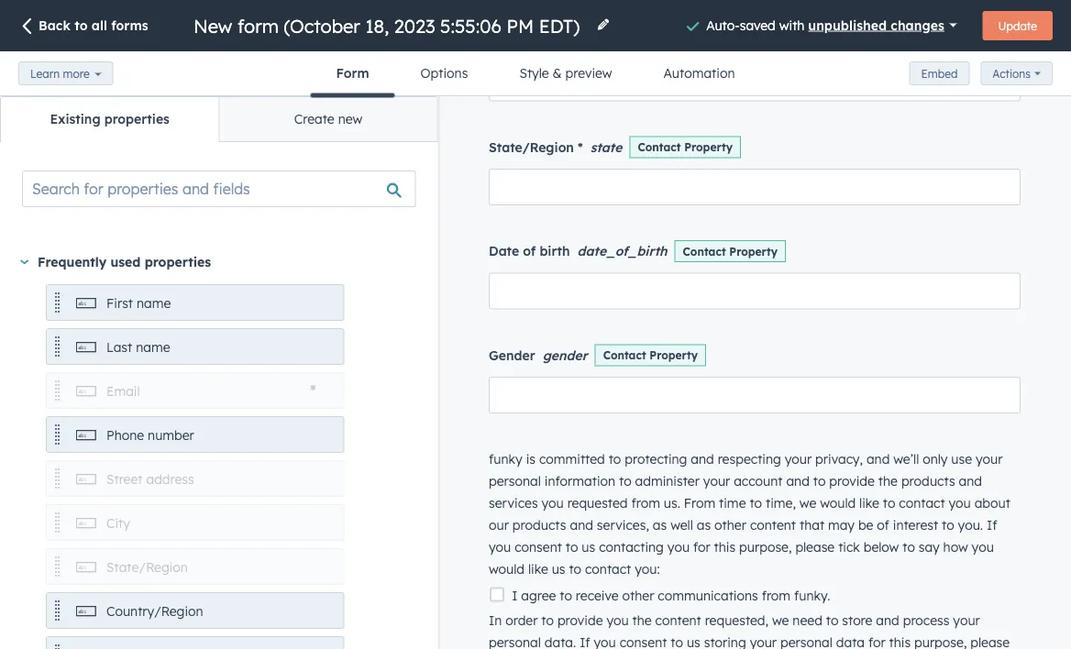 Task type: vqa. For each thing, say whether or not it's contained in the screenshot.
the Close Image
no



Task type: describe. For each thing, give the bounding box(es) containing it.
search properties search field
[[22, 171, 416, 207]]

phone
[[106, 428, 144, 444]]

country/region
[[106, 604, 203, 620]]

phone number
[[106, 428, 194, 444]]

automation
[[664, 65, 735, 81]]

unpublished changes
[[809, 17, 945, 33]]

style & preview
[[520, 65, 612, 81]]

none field inside page section element
[[192, 13, 585, 38]]

name for last name
[[136, 339, 170, 356]]

learn
[[30, 67, 60, 80]]

actions button
[[981, 62, 1053, 85]]

update button
[[983, 11, 1053, 40]]

existing
[[50, 111, 101, 127]]

to
[[74, 17, 88, 33]]

embed
[[922, 67, 958, 80]]

back
[[39, 17, 71, 33]]

navigation inside page section element
[[311, 51, 761, 98]]

form
[[336, 65, 369, 81]]

frequently used properties
[[38, 254, 211, 270]]

caret image
[[20, 260, 29, 264]]

all
[[92, 17, 107, 33]]

new
[[338, 111, 363, 127]]

learn more button
[[18, 61, 113, 85]]

used
[[110, 254, 141, 270]]

name for first name
[[137, 295, 171, 311]]

with
[[780, 17, 805, 33]]

navigation containing existing properties
[[0, 96, 438, 142]]

create new button
[[219, 97, 437, 141]]

form button
[[311, 51, 395, 98]]



Task type: locate. For each thing, give the bounding box(es) containing it.
back to all forms link
[[18, 17, 148, 37]]

learn more
[[30, 67, 90, 80]]

changes
[[891, 17, 945, 33]]

1 vertical spatial properties
[[145, 254, 211, 270]]

auto-saved with
[[707, 17, 809, 33]]

saved
[[740, 17, 776, 33]]

properties inside button
[[104, 111, 170, 127]]

properties inside dropdown button
[[145, 254, 211, 270]]

options
[[421, 65, 468, 81]]

0 vertical spatial name
[[137, 295, 171, 311]]

first name
[[106, 295, 171, 311]]

last
[[106, 339, 132, 356]]

first
[[106, 295, 133, 311]]

more
[[63, 67, 90, 80]]

automation button
[[638, 51, 761, 95]]

last name
[[106, 339, 170, 356]]

&
[[553, 65, 562, 81]]

name
[[137, 295, 171, 311], [136, 339, 170, 356]]

create
[[294, 111, 335, 127]]

options button
[[395, 51, 494, 95]]

style & preview button
[[494, 51, 638, 95]]

2 name from the top
[[136, 339, 170, 356]]

style
[[520, 65, 549, 81]]

forms
[[111, 17, 148, 33]]

None field
[[192, 13, 585, 38]]

existing properties
[[50, 111, 170, 127]]

properties
[[104, 111, 170, 127], [145, 254, 211, 270]]

page section element
[[0, 0, 1072, 98]]

properties right existing
[[104, 111, 170, 127]]

name right first
[[137, 295, 171, 311]]

properties right used
[[145, 254, 211, 270]]

number
[[148, 428, 194, 444]]

frequently used properties button
[[20, 251, 416, 273]]

back to all forms
[[39, 17, 148, 33]]

actions
[[993, 67, 1031, 80]]

1 vertical spatial name
[[136, 339, 170, 356]]

create new
[[294, 111, 363, 127]]

embed button
[[910, 61, 970, 85]]

unpublished changes button
[[809, 12, 957, 38]]

1 name from the top
[[137, 295, 171, 311]]

navigation containing form
[[311, 51, 761, 98]]

name right last on the bottom of page
[[136, 339, 170, 356]]

frequently
[[38, 254, 107, 270]]

navigation
[[311, 51, 761, 98], [0, 96, 438, 142]]

auto-
[[707, 17, 740, 33]]

unpublished
[[809, 17, 887, 33]]

preview
[[566, 65, 612, 81]]

existing properties button
[[1, 97, 219, 141]]

0 vertical spatial properties
[[104, 111, 170, 127]]

update
[[999, 19, 1038, 33]]



